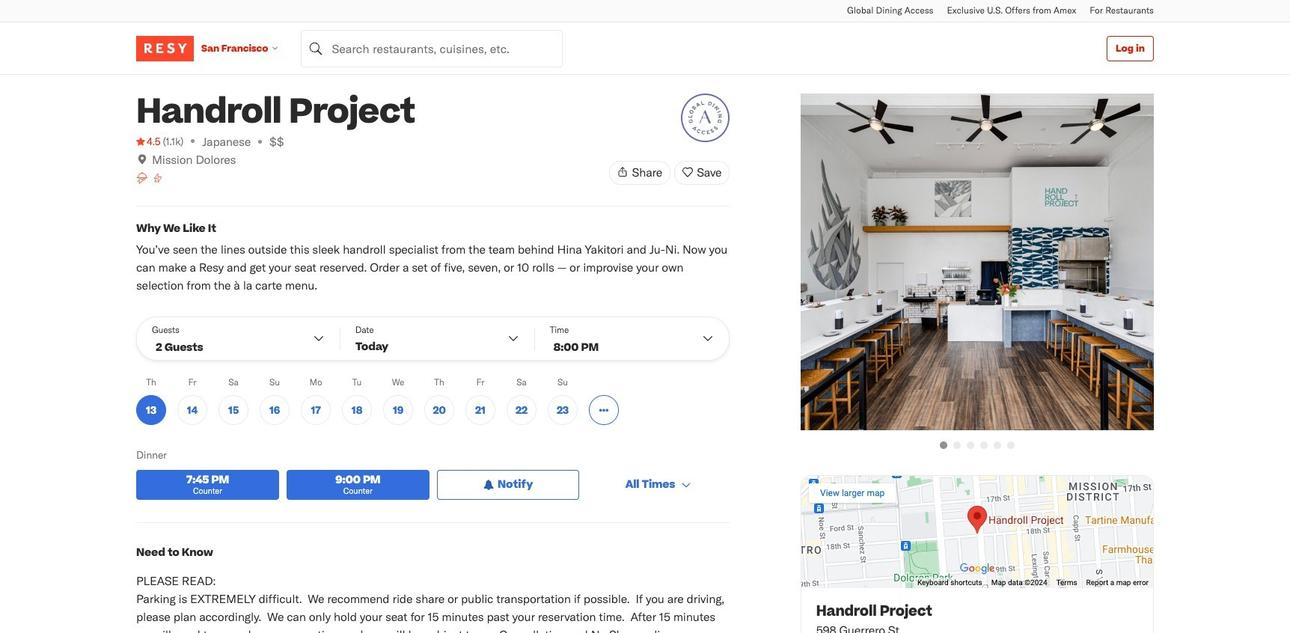 Task type: locate. For each thing, give the bounding box(es) containing it.
None field
[[301, 30, 563, 67]]

Search restaurants, cuisines, etc. text field
[[301, 30, 563, 67]]

4.5 out of 5 stars image
[[136, 134, 161, 149]]



Task type: vqa. For each thing, say whether or not it's contained in the screenshot.
Search restaurants, cuisines, etc. text box
yes



